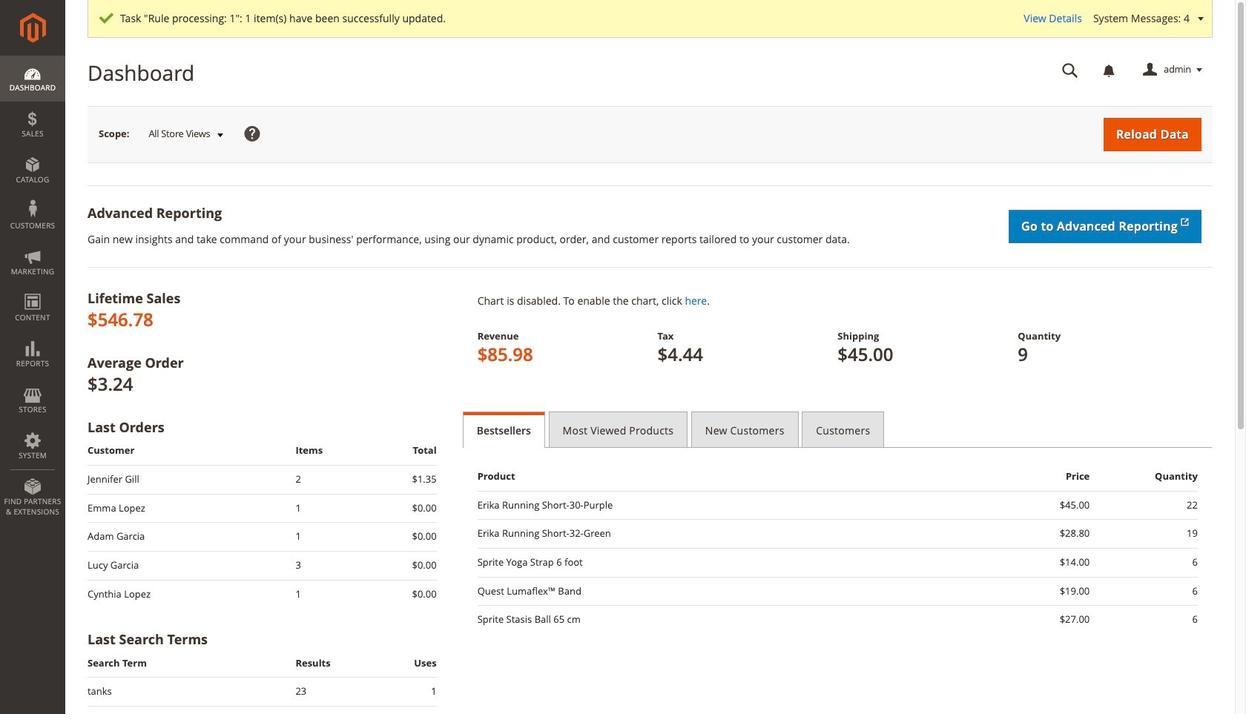 Task type: locate. For each thing, give the bounding box(es) containing it.
menu bar
[[0, 56, 65, 525]]

tab list
[[463, 412, 1213, 448]]

None text field
[[1052, 57, 1089, 83]]

magento admin panel image
[[20, 13, 46, 43]]



